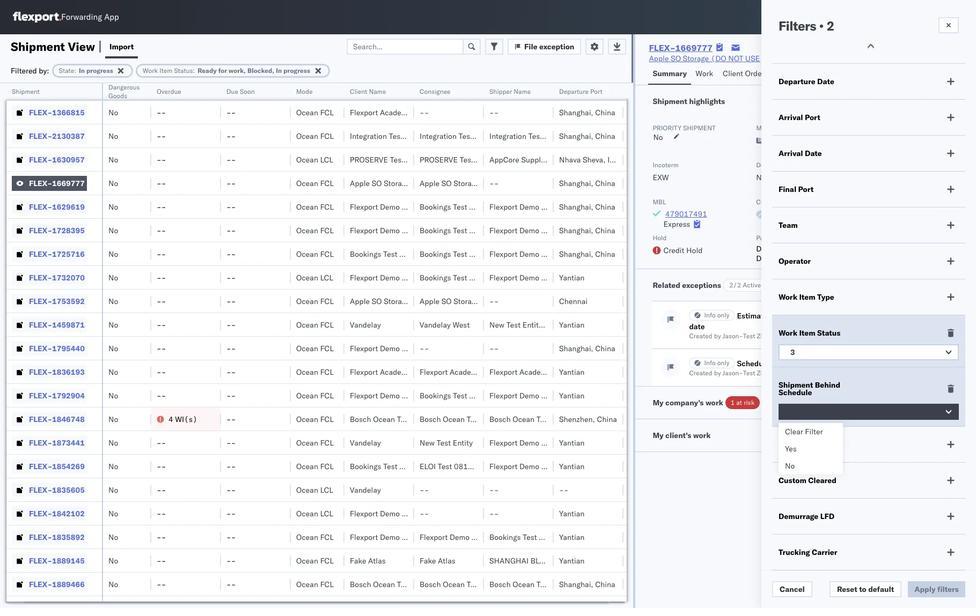 Task type: describe. For each thing, give the bounding box(es) containing it.
0 horizontal spatial hold
[[653, 234, 667, 242]]

ocean fcl for flex-1889466
[[296, 580, 334, 590]]

479017491 button
[[664, 209, 710, 219]]

fcl for flex-1873441
[[320, 438, 334, 448]]

related exceptions
[[653, 281, 722, 291]]

flex- up summary
[[649, 42, 676, 53]]

flexport academy for --
[[350, 108, 411, 117]]

pending
[[767, 210, 795, 220]]

flex-1669777 link
[[649, 42, 713, 53]]

flex-1629619
[[29, 202, 85, 212]]

lcl for flex-1835605
[[320, 486, 334, 495]]

1728395
[[52, 226, 85, 235]]

goods for dangerous goods - -
[[893, 234, 912, 242]]

credit
[[664, 246, 685, 256]]

3 resize handle column header from the left
[[208, 83, 221, 609]]

shanghai, china for 1366815
[[560, 108, 616, 117]]

company's
[[666, 398, 704, 408]]

fcl for flex-1889466
[[320, 580, 334, 590]]

port for arrival port
[[805, 113, 821, 122]]

due soon
[[227, 88, 255, 96]]

china for flex-1629619
[[596, 202, 616, 212]]

work,
[[229, 66, 246, 74]]

no for flex-1846748
[[108, 415, 118, 424]]

yantian for 1873441
[[560, 438, 585, 448]]

2 proserve test account from the left
[[420, 155, 505, 165]]

my for my client's work
[[653, 431, 664, 441]]

no for flex-1725716
[[108, 249, 118, 259]]

route
[[776, 69, 796, 78]]

no for flex-1366815
[[108, 108, 118, 117]]

item for work item type
[[800, 293, 816, 302]]

shipper name
[[490, 88, 531, 96]]

1846748
[[52, 415, 85, 424]]

shipment view
[[11, 39, 95, 54]]

exw
[[653, 173, 669, 183]]

os button
[[939, 5, 964, 30]]

carrier
[[812, 548, 838, 558]]

lfd
[[821, 512, 835, 522]]

item for work item status
[[800, 329, 816, 338]]

filters • 2
[[779, 18, 835, 34]]

name for shipper name
[[514, 88, 531, 96]]

shipment button
[[6, 85, 91, 96]]

shenzhen,
[[560, 415, 595, 424]]

1795440
[[52, 344, 85, 354]]

2 fake from the left
[[420, 557, 436, 566]]

1 proserve from the left
[[350, 155, 388, 165]]

by for schedule
[[715, 369, 721, 378]]

flex- for flex-2130387 button
[[29, 131, 52, 141]]

2130387
[[52, 131, 85, 141]]

soon
[[240, 88, 255, 96]]

flex-1732070 button
[[12, 270, 87, 285]]

flex- for the "flex-1889466" button
[[29, 580, 52, 590]]

flex-1854269 button
[[12, 459, 87, 474]]

ocean fcl for flex-1728395
[[296, 226, 334, 235]]

flex-1459871
[[29, 320, 85, 330]]

flex-1630957 button
[[12, 152, 87, 167]]

1842102
[[52, 509, 85, 519]]

ocean for 1459871
[[296, 320, 318, 330]]

ocean fcl for flex-1366815
[[296, 108, 334, 117]]

2 in from the left
[[276, 66, 282, 74]]

created for estimated delivery date moved past current delivery date
[[690, 332, 713, 340]]

2 : from the left
[[193, 66, 195, 74]]

lcl for flex-1842102
[[320, 509, 334, 519]]

1 progress from the left
[[86, 66, 113, 74]]

flexport demo consignee for flex-1795440
[[350, 344, 438, 354]]

estimated
[[738, 311, 773, 321]]

ocean for 1630957
[[296, 155, 318, 165]]

flex-1728395 button
[[12, 223, 87, 238]]

date for arrival date
[[805, 149, 823, 158]]

outside
[[801, 359, 827, 369]]

1 fake atlas from the left
[[350, 557, 386, 566]]

exception
[[540, 42, 575, 51]]

testv179000002
[[871, 173, 935, 183]]

list box containing clear filter
[[779, 424, 844, 475]]

shenzhen, china
[[560, 415, 617, 424]]

operator
[[779, 257, 811, 266]]

shanghai, china for 2130387
[[560, 131, 616, 141]]

flexport demo shipper co. for flex-1728395
[[490, 226, 581, 235]]

1 account from the left
[[406, 155, 435, 165]]

client order button
[[719, 64, 772, 85]]

flexport. image
[[13, 12, 61, 23]]

wants
[[860, 198, 879, 206]]

ocean for 1366815
[[296, 108, 318, 117]]

to inside button
[[860, 585, 867, 595]]

1 horizontal spatial status
[[792, 440, 816, 450]]

my client's work
[[653, 431, 711, 441]]

shanghai, for flex-1366815
[[560, 108, 594, 117]]

departure port
[[560, 88, 603, 96]]

no for flex-1889466
[[108, 580, 118, 590]]

transit
[[933, 198, 953, 206]]

flexport demo consignee for flex-1728395
[[350, 226, 438, 235]]

my client's work button
[[636, 420, 977, 452]]

0 vertical spatial schedule
[[738, 359, 770, 369]]

name for client name
[[369, 88, 386, 96]]

flex-1795440 button
[[12, 341, 87, 356]]

0 horizontal spatial for
[[218, 66, 227, 74]]

1 vertical spatial delivery
[[772, 359, 800, 369]]

yantian for 1854269
[[560, 462, 585, 472]]

arrival date
[[779, 149, 823, 158]]

in-
[[906, 198, 916, 206]]

am for quoted
[[829, 369, 838, 378]]

flex- for flex-1846748 button
[[29, 415, 52, 424]]

shanghai, china for 1669777
[[560, 179, 616, 188]]

1 horizontal spatial hold
[[687, 246, 703, 256]]

fcl for flex-1846748
[[320, 415, 334, 424]]

by:
[[39, 66, 49, 75]]

state : in progress
[[59, 66, 113, 74]]

fcl for flex-1366815
[[320, 108, 334, 117]]

wants flexport in-bond transit no
[[860, 198, 953, 220]]

supply
[[522, 155, 545, 165]]

n/a
[[757, 173, 772, 183]]

china for flex-1846748
[[597, 415, 617, 424]]

2 vertical spatial at
[[737, 399, 743, 407]]

work item type
[[779, 293, 835, 302]]

1 horizontal spatial mode
[[757, 124, 773, 132]]

1889466
[[52, 580, 85, 590]]

1 atlas from the left
[[368, 557, 386, 566]]

shanghai, for flex-1669777
[[560, 179, 594, 188]]

client name
[[350, 88, 386, 96]]

yantian for 1732070
[[560, 273, 585, 283]]

sops
[[806, 69, 824, 78]]

documents for documents available for broker n/a
[[757, 161, 790, 169]]

documents for documents
[[833, 69, 872, 78]]

no for flex-1728395
[[108, 226, 118, 235]]

flex-1725716
[[29, 249, 85, 259]]

shipper name button
[[484, 85, 543, 96]]

ocean for 1835605
[[296, 486, 318, 495]]

eloi test 081801
[[420, 462, 482, 472]]

created by jason-test zhao on may 9 at 10:33 am for schedule
[[690, 369, 838, 378]]

india
[[608, 155, 625, 165]]

flexport demo shipper co. for flex-1792904
[[490, 391, 581, 401]]

flexport demo shipper for flex-1842102
[[350, 509, 428, 519]]

range
[[856, 359, 875, 369]]

2 proserve from the left
[[420, 155, 458, 165]]

eloi
[[420, 462, 436, 472]]

flex-1795440
[[29, 344, 85, 354]]

ocean fcl for flex-1846748
[[296, 415, 334, 424]]

consignee inside consignee button
[[420, 88, 451, 96]]

flex- for flex-1366815 button
[[29, 108, 52, 117]]

flex-1792904
[[29, 391, 85, 401]]

date for departure date
[[818, 77, 835, 86]]

1873441
[[52, 438, 85, 448]]

delivery inside "partner services delivery to destination doc turnover"
[[757, 244, 784, 254]]

yantian for 1459871
[[560, 320, 585, 330]]

info for estimated delivery date moved past current delivery date
[[705, 311, 716, 320]]

state
[[59, 66, 74, 74]]

arrival for arrival date
[[779, 149, 804, 158]]

flex-1846748 button
[[12, 412, 87, 427]]

ocean for 1629619
[[296, 202, 318, 212]]

partner
[[757, 234, 778, 242]]

flexport academy for flexport academy (us) inc.
[[350, 368, 411, 377]]

client name button
[[345, 85, 404, 96]]

status for work item status
[[818, 329, 841, 338]]

flex-1669777 inside button
[[29, 179, 85, 188]]

resize handle column header for shipment
[[89, 83, 102, 609]]

cancel button
[[773, 582, 813, 598]]

co. for flex-1725716
[[570, 249, 581, 259]]

estimated delivery date moved past current delivery date
[[690, 311, 921, 332]]

0 vertical spatial 2
[[827, 18, 835, 34]]

default
[[869, 585, 895, 595]]

fcl for flex-1854269
[[320, 462, 334, 472]]

reset to default
[[838, 585, 895, 595]]

1836193
[[52, 368, 85, 377]]

no for flex-1629619
[[108, 202, 118, 212]]

1753592
[[52, 297, 85, 306]]

fcl for flex-1792904
[[320, 391, 334, 401]]

flexport demo consignee for flex-1792904
[[350, 391, 438, 401]]

ltd
[[589, 557, 602, 566]]

flex- for "flex-1835605" button
[[29, 486, 52, 495]]

work item status
[[779, 329, 841, 338]]

client order
[[723, 69, 765, 78]]

current
[[866, 311, 891, 321]]

ocean for 1842102
[[296, 509, 318, 519]]

ocean fcl for flex-1795440
[[296, 344, 334, 354]]

yantian for 1792904
[[560, 391, 585, 401]]

1459871
[[52, 320, 85, 330]]

departure for departure date
[[779, 77, 816, 86]]

date inside the "estimated delivery date moved past current delivery date"
[[805, 311, 822, 321]]

may for delivery
[[783, 369, 795, 378]]

shanghai
[[490, 557, 529, 566]]

do status
[[779, 440, 816, 450]]

1 horizontal spatial 1669777
[[676, 42, 713, 53]]

on for delivery
[[774, 369, 781, 378]]

4 wi(s)
[[169, 415, 197, 424]]

flex-1889145
[[29, 557, 85, 566]]

created for schedule delivery outside quoted range
[[690, 369, 713, 378]]

new for new test entity
[[420, 438, 435, 448]]

1889145
[[52, 557, 85, 566]]

only for estimated
[[718, 311, 730, 320]]

flex-2130387
[[29, 131, 85, 141]]

vandelay for new
[[350, 438, 381, 448]]

ocean fcl for flex-2130387
[[296, 131, 334, 141]]

china for flex-2130387
[[596, 131, 616, 141]]

2 account from the left
[[476, 155, 505, 165]]

2 progress from the left
[[284, 66, 310, 74]]

1732070
[[52, 273, 85, 283]]

resize handle column header for dangerous goods
[[139, 83, 151, 609]]

incoterm
[[653, 161, 679, 169]]

flex-1835605 button
[[12, 483, 87, 498]]

flex- for flex-1842102 button
[[29, 509, 52, 519]]



Task type: vqa. For each thing, say whether or not it's contained in the screenshot.
bottom Foreign
no



Task type: locate. For each thing, give the bounding box(es) containing it.
3 shanghai, from the top
[[560, 179, 594, 188]]

2 flexport demo consignee from the top
[[350, 344, 438, 354]]

file exception button
[[508, 38, 582, 55], [508, 38, 582, 55]]

0 horizontal spatial atlas
[[368, 557, 386, 566]]

flexport inside wants flexport in-bond transit no
[[880, 198, 905, 206]]

8 yantian from the top
[[560, 533, 585, 543]]

10 ocean fcl from the top
[[296, 368, 334, 377]]

no for flex-1459871
[[108, 320, 118, 330]]

1 vertical spatial info
[[705, 359, 716, 367]]

3 shanghai, china from the top
[[560, 179, 616, 188]]

1 zhao from the top
[[757, 332, 772, 340]]

6 ocean fcl from the top
[[296, 249, 334, 259]]

hold right credit
[[687, 246, 703, 256]]

0 vertical spatial work
[[706, 398, 724, 408]]

resize handle column header for consignee
[[471, 83, 484, 609]]

: left ready
[[193, 66, 195, 74]]

2 by from the top
[[715, 369, 721, 378]]

1 horizontal spatial delivery
[[893, 311, 921, 321]]

2 9 from the top
[[797, 369, 801, 378]]

479017491
[[666, 209, 708, 219]]

chennai
[[560, 297, 588, 306]]

1 : from the left
[[74, 66, 76, 74]]

0 horizontal spatial entity
[[453, 438, 473, 448]]

flex- down flex-1795440 button
[[29, 368, 52, 377]]

2 up flexport academy (sz) ltd.
[[545, 320, 550, 330]]

flex- inside flex-1835892 button
[[29, 533, 52, 543]]

shipper inside button
[[490, 88, 512, 96]]

2 zhao from the top
[[757, 369, 772, 378]]

client left order
[[723, 69, 744, 78]]

turnover
[[772, 254, 802, 264]]

co. for flex-1854269
[[570, 462, 581, 472]]

0 horizontal spatial progress
[[86, 66, 113, 74]]

flex- inside flex-1842102 button
[[29, 509, 52, 519]]

yantian for 1835892
[[560, 533, 585, 543]]

by for estimated
[[715, 332, 721, 340]]

0 vertical spatial only
[[718, 311, 730, 320]]

arrival up available
[[779, 149, 804, 158]]

flex-1728395
[[29, 226, 85, 235]]

shipment down schedule delivery outside quoted range
[[779, 381, 814, 390]]

1 created by jason-test zhao on may 9 at 10:33 am from the top
[[690, 332, 838, 340]]

1 resize handle column header from the left
[[89, 83, 102, 609]]

8 resize handle column header from the left
[[541, 83, 554, 609]]

2 flexport demo shipper from the top
[[350, 273, 428, 283]]

test
[[390, 155, 404, 165], [460, 155, 474, 165], [453, 202, 468, 212], [453, 226, 468, 235], [384, 249, 398, 259], [453, 249, 468, 259], [453, 273, 468, 283], [507, 320, 521, 330], [744, 332, 756, 340], [744, 369, 756, 378], [453, 391, 468, 401], [397, 415, 412, 424], [467, 415, 481, 424], [537, 415, 551, 424], [437, 438, 451, 448], [384, 462, 398, 472], [438, 462, 452, 472], [523, 533, 537, 543], [397, 580, 412, 590], [467, 580, 481, 590], [537, 580, 551, 590]]

flex- down "flex-1835605" button
[[29, 509, 52, 519]]

shanghai, for flex-1629619
[[560, 202, 594, 212]]

flex-1836193
[[29, 368, 85, 377]]

2 yantian from the top
[[560, 320, 585, 330]]

on down the "estimated delivery date moved past current delivery date"
[[774, 332, 781, 340]]

flex- up flex-1459871 button
[[29, 297, 52, 306]]

5 shanghai, from the top
[[560, 226, 594, 235]]

info up date
[[705, 311, 716, 320]]

flex- down flex-1669777 button
[[29, 202, 52, 212]]

1 horizontal spatial departure
[[779, 77, 816, 86]]

no for flex-1795440
[[108, 344, 118, 354]]

delivery down partner
[[757, 244, 784, 254]]

1 9 from the top
[[797, 332, 801, 340]]

flex-1669777 up flex-1629619
[[29, 179, 85, 188]]

0 horizontal spatial status
[[174, 66, 193, 74]]

12 ocean fcl from the top
[[296, 415, 334, 424]]

shipment for shipment highlights
[[653, 97, 688, 106]]

at down schedule delivery outside quoted range
[[802, 369, 808, 378]]

flex- inside flex-1459871 button
[[29, 320, 52, 330]]

1 by from the top
[[715, 332, 721, 340]]

2 may from the top
[[783, 369, 795, 378]]

1 vertical spatial jason-
[[723, 369, 744, 378]]

to right reset
[[860, 585, 867, 595]]

10:33 down outside
[[810, 369, 828, 378]]

on for delivery
[[774, 332, 781, 340]]

3 yantian from the top
[[560, 368, 585, 377]]

flex- down flex-1889145 button
[[29, 580, 52, 590]]

flex-1889466
[[29, 580, 85, 590]]

schedule up risk
[[738, 359, 770, 369]]

1 horizontal spatial dangerous
[[860, 234, 892, 242]]

am down quoted at the bottom
[[829, 369, 838, 378]]

flex- inside flex-1889145 button
[[29, 557, 52, 566]]

storage
[[683, 54, 709, 63], [894, 136, 920, 146], [384, 179, 410, 188], [454, 179, 480, 188], [384, 297, 410, 306], [454, 297, 480, 306]]

flex- inside the "flex-1889466" button
[[29, 580, 52, 590]]

3 button
[[779, 345, 960, 361]]

new right west
[[490, 320, 505, 330]]

departure port button
[[554, 85, 613, 96]]

status left ready
[[174, 66, 193, 74]]

1 vertical spatial flexport academy
[[350, 368, 411, 377]]

my for my company's work
[[653, 398, 664, 408]]

no for flex-2130387
[[108, 131, 118, 141]]

2 ocean fcl from the top
[[296, 131, 334, 141]]

lcl
[[320, 155, 334, 165], [320, 273, 334, 283], [320, 486, 334, 495], [320, 509, 334, 519]]

not
[[729, 54, 744, 63], [940, 136, 955, 146], [430, 179, 445, 188], [499, 179, 514, 188], [430, 297, 445, 306], [499, 297, 514, 306]]

dangerous down wants
[[860, 234, 892, 242]]

name down the search... text box
[[369, 88, 386, 96]]

0 horizontal spatial :
[[74, 66, 76, 74]]

client
[[723, 69, 744, 78], [350, 88, 367, 96]]

1 vertical spatial at
[[802, 369, 808, 378]]

only for schedule
[[718, 359, 730, 367]]

dangerous
[[108, 83, 140, 91], [860, 234, 892, 242]]

0 horizontal spatial new
[[420, 438, 435, 448]]

ocean for 1854269
[[296, 462, 318, 472]]

shanghai, china for 1725716
[[560, 249, 616, 259]]

1 horizontal spatial proserve
[[420, 155, 458, 165]]

4 flexport demo shipper from the top
[[350, 533, 428, 543]]

may up the 3
[[783, 332, 795, 340]]

shipment for shipment view
[[11, 39, 65, 54]]

my inside 'my client's work' button
[[653, 431, 664, 441]]

shipment down filtered
[[12, 88, 40, 96]]

2 lcl from the top
[[320, 273, 334, 283]]

10:33 down the "estimated delivery date moved past current delivery date"
[[810, 332, 828, 340]]

entity up flexport academy (sz) ltd.
[[523, 320, 543, 330]]

for inside documents available for broker n/a
[[819, 161, 827, 169]]

1 flexport demo shipper from the top
[[350, 202, 428, 212]]

0 vertical spatial flexport academy
[[350, 108, 411, 117]]

1 vertical spatial documents
[[757, 161, 790, 169]]

0 vertical spatial created
[[690, 332, 713, 340]]

jason-
[[723, 332, 744, 340], [723, 369, 744, 378]]

ocean fcl for flex-1753592
[[296, 297, 334, 306]]

status down the moved
[[818, 329, 841, 338]]

1 info from the top
[[705, 311, 716, 320]]

not inside apple so storage (do not use) link
[[729, 54, 744, 63]]

2/2 active
[[730, 281, 761, 289]]

schedule
[[738, 359, 770, 369], [779, 388, 813, 398]]

flex- down flex-2130387 button
[[29, 155, 52, 165]]

2 jason- from the top
[[723, 369, 744, 378]]

9 down the "estimated delivery date moved past current delivery date"
[[797, 332, 801, 340]]

1 ocean fcl from the top
[[296, 108, 334, 117]]

flex- down flex-1459871 button
[[29, 344, 52, 354]]

1 vertical spatial am
[[829, 369, 838, 378]]

flexport demo shipper co. for flex-1725716
[[490, 249, 581, 259]]

china for flex-1889466
[[596, 580, 616, 590]]

flex- up flex-1842102 button
[[29, 486, 52, 495]]

flexport demo shipper co. for flex-1873441
[[490, 438, 581, 448]]

item up overdue
[[160, 66, 173, 74]]

Search Shipments (/) text field
[[771, 9, 875, 25]]

flex- inside flex-1728395 button
[[29, 226, 52, 235]]

4 shanghai, china from the top
[[560, 202, 616, 212]]

1669777
[[676, 42, 713, 53], [52, 179, 85, 188]]

dangerous goods button
[[103, 81, 147, 100]]

flexport demo shipper co. for flex-1732070
[[490, 273, 581, 283]]

flex- for flex-1795440 button
[[29, 344, 52, 354]]

0 horizontal spatial to
[[786, 244, 793, 254]]

0 horizontal spatial departure
[[560, 88, 589, 96]]

only up "my company's work"
[[718, 359, 730, 367]]

(sz)
[[553, 368, 571, 377]]

ocean lcl
[[296, 155, 334, 165], [296, 273, 334, 283], [296, 486, 334, 495], [296, 509, 334, 519]]

0 horizontal spatial dangerous
[[108, 83, 140, 91]]

forwarding app link
[[13, 12, 119, 23]]

info down date
[[705, 359, 716, 367]]

5 ocean fcl from the top
[[296, 226, 334, 235]]

proserve
[[350, 155, 388, 165], [420, 155, 458, 165]]

flex-1630957
[[29, 155, 85, 165]]

2 resize handle column header from the left
[[139, 83, 151, 609]]

am
[[829, 332, 838, 340], [829, 369, 838, 378]]

1 at risk
[[731, 399, 755, 407]]

no for flex-1835892
[[108, 533, 118, 543]]

port inside button
[[591, 88, 603, 96]]

info for schedule delivery outside quoted range
[[705, 359, 716, 367]]

fcl for flex-1889145
[[320, 557, 334, 566]]

1 vertical spatial zhao
[[757, 369, 772, 378]]

item for work item status : ready for work, blocked, in progress
[[160, 66, 173, 74]]

0 vertical spatial client
[[723, 69, 744, 78]]

5 resize handle column header from the left
[[332, 83, 345, 609]]

resize handle column header for mode
[[332, 83, 345, 609]]

2 vertical spatial status
[[792, 440, 816, 450]]

my left 'client's' at the bottom right of page
[[653, 431, 664, 441]]

yantian
[[560, 273, 585, 283], [560, 320, 585, 330], [560, 368, 585, 377], [560, 391, 585, 401], [560, 438, 585, 448], [560, 462, 585, 472], [560, 509, 585, 519], [560, 533, 585, 543], [560, 557, 585, 566]]

schedule delivery outside quoted range
[[738, 359, 875, 369]]

progress up mode 'button' at the top
[[284, 66, 310, 74]]

1 vertical spatial by
[[715, 369, 721, 378]]

0 vertical spatial 9
[[797, 332, 801, 340]]

1 shanghai, from the top
[[560, 108, 594, 117]]

mode inside mode 'button'
[[296, 88, 313, 96]]

1 vertical spatial item
[[800, 293, 816, 302]]

info only up date
[[705, 311, 730, 320]]

apple so storage (do not use) link
[[649, 53, 765, 64]]

date
[[690, 322, 705, 332]]

0 vertical spatial item
[[160, 66, 173, 74]]

dangerous inside dangerous goods button
[[108, 83, 140, 91]]

ocean for 1795440
[[296, 344, 318, 354]]

entity up 081801 on the left of the page
[[453, 438, 473, 448]]

9 resize handle column header from the left
[[611, 83, 624, 609]]

8 ocean fcl from the top
[[296, 320, 334, 330]]

on down schedule delivery outside quoted range
[[774, 369, 781, 378]]

zhao down schedule delivery outside quoted range
[[757, 369, 772, 378]]

work inside button
[[694, 431, 711, 441]]

1669777 down 1630957
[[52, 179, 85, 188]]

4 yantian from the top
[[560, 391, 585, 401]]

2 created by jason-test zhao on may 9 at 10:33 am from the top
[[690, 369, 838, 378]]

flexport demo shipper co.
[[490, 202, 581, 212], [490, 226, 581, 235], [490, 249, 581, 259], [490, 273, 581, 283], [490, 391, 581, 401], [490, 438, 581, 448], [490, 462, 581, 472], [420, 533, 511, 543]]

3 lcl from the top
[[320, 486, 334, 495]]

--
[[157, 108, 166, 117], [227, 108, 236, 117], [420, 108, 429, 117], [490, 108, 499, 117], [157, 131, 166, 141], [227, 131, 236, 141], [157, 155, 166, 165], [227, 155, 236, 165], [157, 179, 166, 188], [227, 179, 236, 188], [490, 179, 499, 188], [157, 202, 166, 212], [227, 202, 236, 212], [157, 226, 166, 235], [227, 226, 236, 235], [157, 249, 166, 259], [227, 249, 236, 259], [157, 273, 166, 283], [227, 273, 236, 283], [157, 297, 166, 306], [227, 297, 236, 306], [490, 297, 499, 306], [157, 320, 166, 330], [227, 320, 236, 330], [157, 344, 166, 354], [227, 344, 236, 354], [420, 344, 429, 354], [490, 344, 499, 354], [157, 368, 166, 377], [227, 368, 236, 377], [157, 391, 166, 401], [227, 391, 236, 401], [227, 415, 236, 424], [157, 438, 166, 448], [227, 438, 236, 448], [157, 462, 166, 472], [227, 462, 236, 472], [157, 486, 166, 495], [227, 486, 236, 495], [420, 486, 429, 495], [490, 486, 499, 495], [560, 486, 569, 495], [157, 509, 166, 519], [227, 509, 236, 519], [420, 509, 429, 519], [490, 509, 499, 519], [157, 533, 166, 543], [227, 533, 236, 543], [157, 557, 166, 566], [227, 557, 236, 566], [157, 580, 166, 590], [227, 580, 236, 590]]

9 for delivery
[[797, 369, 801, 378]]

goods down state : in progress
[[108, 92, 127, 100]]

co. for flex-1732070
[[570, 273, 581, 283]]

9 for delivery
[[797, 332, 801, 340]]

4 resize handle column header from the left
[[278, 83, 291, 609]]

ocean for 1728395
[[296, 226, 318, 235]]

1 horizontal spatial to
[[860, 585, 867, 595]]

4 ocean fcl from the top
[[296, 202, 334, 212]]

2 only from the top
[[718, 359, 730, 367]]

moved
[[824, 311, 847, 321]]

work up overdue
[[143, 66, 158, 74]]

co. for flex-1792904
[[570, 391, 581, 401]]

2 on from the top
[[774, 369, 781, 378]]

flex- up "flex-1835605" button
[[29, 462, 52, 472]]

1 vertical spatial arrival
[[779, 149, 804, 158]]

2 arrival from the top
[[779, 149, 804, 158]]

0 vertical spatial flexport demo consignee
[[350, 226, 438, 235]]

3 ocean fcl from the top
[[296, 179, 334, 188]]

1 name from the left
[[369, 88, 386, 96]]

ocean for 1846748
[[296, 415, 318, 424]]

item left type
[[800, 293, 816, 302]]

apple inside apple so storage (do not use) link
[[649, 54, 669, 63]]

no for flex-1836193
[[108, 368, 118, 377]]

info only for schedule
[[705, 359, 730, 367]]

2 vertical spatial item
[[800, 329, 816, 338]]

name down file
[[514, 88, 531, 96]]

1 horizontal spatial new
[[490, 320, 505, 330]]

0 horizontal spatial account
[[406, 155, 435, 165]]

flex- inside flex-1732070 button
[[29, 273, 52, 283]]

flex- for flex-1889145 button
[[29, 557, 52, 566]]

2 vertical spatial port
[[799, 185, 814, 194]]

use)
[[746, 54, 765, 63], [860, 147, 880, 156], [446, 179, 466, 188], [516, 179, 536, 188], [446, 297, 466, 306], [516, 297, 536, 306]]

1 horizontal spatial 2
[[827, 18, 835, 34]]

created by jason-test zhao on may 9 at 10:33 am up risk
[[690, 369, 838, 378]]

only
[[718, 311, 730, 320], [718, 359, 730, 367]]

1 horizontal spatial progress
[[284, 66, 310, 74]]

flex- inside flex-1795440 button
[[29, 344, 52, 354]]

yantian for 1842102
[[560, 509, 585, 519]]

to inside "partner services delivery to destination doc turnover"
[[786, 244, 793, 254]]

0 vertical spatial entity
[[523, 320, 543, 330]]

2 atlas from the left
[[438, 557, 456, 566]]

0 vertical spatial for
[[218, 66, 227, 74]]

priority
[[653, 124, 682, 132]]

8 shanghai, from the top
[[560, 580, 594, 590]]

in right "blocked,"
[[276, 66, 282, 74]]

am for moved
[[829, 332, 838, 340]]

0 vertical spatial arrival
[[779, 113, 804, 122]]

15 ocean fcl from the top
[[296, 533, 334, 543]]

new up eloi at the left bottom
[[420, 438, 435, 448]]

delivery inside the "estimated delivery date moved past current delivery date"
[[775, 311, 803, 321]]

16 ocean fcl from the top
[[296, 557, 334, 566]]

flex- inside flex-1854269 button
[[29, 462, 52, 472]]

work for work item status : ready for work, blocked, in progress
[[143, 66, 158, 74]]

7 resize handle column header from the left
[[471, 83, 484, 609]]

am down the moved
[[829, 332, 838, 340]]

schedule down schedule delivery outside quoted range
[[779, 388, 813, 398]]

shanghai, for flex-1725716
[[560, 249, 594, 259]]

zhao down estimated
[[757, 332, 772, 340]]

shipment up by:
[[11, 39, 65, 54]]

for left work,
[[218, 66, 227, 74]]

1 horizontal spatial for
[[819, 161, 827, 169]]

proserve test account
[[350, 155, 435, 165], [420, 155, 505, 165]]

1 horizontal spatial client
[[723, 69, 744, 78]]

dangerous down import
[[108, 83, 140, 91]]

1 horizontal spatial account
[[476, 155, 505, 165]]

1 horizontal spatial goods
[[893, 234, 912, 242]]

documents inside button
[[833, 69, 872, 78]]

1 jason- from the top
[[723, 332, 744, 340]]

1 on from the top
[[774, 332, 781, 340]]

work right 'client's' at the bottom right of page
[[694, 431, 711, 441]]

1 vertical spatial entity
[[453, 438, 473, 448]]

in right state
[[79, 66, 85, 74]]

1 vertical spatial created by jason-test zhao on may 9 at 10:33 am
[[690, 369, 838, 378]]

list box
[[779, 424, 844, 475]]

broker
[[829, 161, 848, 169]]

documents inside documents available for broker n/a
[[757, 161, 790, 169]]

1 info only from the top
[[705, 311, 730, 320]]

my left company's
[[653, 398, 664, 408]]

forwarding
[[61, 12, 102, 22]]

081801
[[454, 462, 482, 472]]

no for flex-1873441
[[108, 438, 118, 448]]

ocean fcl for flex-1835892
[[296, 533, 334, 543]]

delivery down the 3
[[772, 359, 800, 369]]

goods inside dangerous goods - -
[[893, 234, 912, 242]]

1792904
[[52, 391, 85, 401]]

delivery down work item type
[[775, 311, 803, 321]]

created by jason-test zhao on may 9 at 10:33 am down estimated
[[690, 332, 838, 340]]

hold up credit
[[653, 234, 667, 242]]

vandelay for vandelay
[[350, 320, 381, 330]]

flex- down flex-1630957 "button"
[[29, 179, 52, 188]]

2 shanghai, china from the top
[[560, 131, 616, 141]]

arrival for arrival port
[[779, 113, 804, 122]]

7 ocean fcl from the top
[[296, 297, 334, 306]]

1 vertical spatial may
[[783, 369, 795, 378]]

no for flex-1889145
[[108, 557, 118, 566]]

0 vertical spatial date
[[818, 77, 835, 86]]

flex- down shipment button at the top of page
[[29, 108, 52, 117]]

created down date
[[690, 332, 713, 340]]

4 shanghai, from the top
[[560, 202, 594, 212]]

shanghai, for flex-1728395
[[560, 226, 594, 235]]

flex- inside button
[[29, 202, 52, 212]]

5 yantian from the top
[[560, 438, 585, 448]]

1 horizontal spatial :
[[193, 66, 195, 74]]

1 vertical spatial 2
[[545, 320, 550, 330]]

at down the "estimated delivery date moved past current delivery date"
[[802, 332, 808, 340]]

0 vertical spatial documents
[[833, 69, 872, 78]]

info only for estimated
[[705, 311, 730, 320]]

3 flexport demo consignee from the top
[[350, 391, 438, 401]]

1 vertical spatial my
[[653, 431, 664, 441]]

partner services delivery to destination doc turnover
[[757, 234, 835, 264]]

documents up n/a
[[757, 161, 790, 169]]

flex- for flex-1854269 button
[[29, 462, 52, 472]]

1 arrival from the top
[[779, 113, 804, 122]]

0 vertical spatial info
[[705, 311, 716, 320]]

info only down date
[[705, 359, 730, 367]]

flexport demo shipper co. for flex-1629619
[[490, 202, 581, 212]]

6 shanghai, from the top
[[560, 249, 594, 259]]

filtered
[[11, 66, 37, 75]]

2 flexport academy from the top
[[350, 368, 411, 377]]

1 my from the top
[[653, 398, 664, 408]]

13 ocean fcl from the top
[[296, 438, 334, 448]]

flex- up flex-1753592 button
[[29, 273, 52, 283]]

order
[[746, 69, 765, 78]]

0 horizontal spatial documents
[[757, 161, 790, 169]]

ocean lcl for flex-1842102
[[296, 509, 334, 519]]

shanghai, china for 1889466
[[560, 580, 616, 590]]

delivery
[[893, 311, 921, 321], [772, 359, 800, 369]]

0 vertical spatial by
[[715, 332, 721, 340]]

0 horizontal spatial 1669777
[[52, 179, 85, 188]]

port for final port
[[799, 185, 814, 194]]

1 vertical spatial date
[[805, 149, 823, 158]]

2 right •
[[827, 18, 835, 34]]

fcl for flex-1835892
[[320, 533, 334, 543]]

2 info only from the top
[[705, 359, 730, 367]]

ocean for 1889466
[[296, 580, 318, 590]]

flex- inside flex-1725716 button
[[29, 249, 52, 259]]

to
[[786, 244, 793, 254], [860, 585, 867, 595]]

1 vertical spatial port
[[805, 113, 821, 122]]

client right mode 'button' at the top
[[350, 88, 367, 96]]

flex- inside flex-1753592 button
[[29, 297, 52, 306]]

flex- inside flex-1669777 button
[[29, 179, 52, 188]]

flex- inside flex-1366815 button
[[29, 108, 52, 117]]

flex- up flex-1846748 button
[[29, 391, 52, 401]]

flex- inside flex-2130387 button
[[29, 131, 52, 141]]

flex- down flex-1366815 button
[[29, 131, 52, 141]]

by up "my company's work"
[[715, 369, 721, 378]]

1 vertical spatial to
[[860, 585, 867, 595]]

0 vertical spatial flex-1669777
[[649, 42, 713, 53]]

arrival up "arrival date"
[[779, 113, 804, 122]]

1 flexport academy from the top
[[350, 108, 411, 117]]

documents button
[[829, 64, 879, 85]]

1669777 up work button
[[676, 42, 713, 53]]

1 only from the top
[[718, 311, 730, 320]]

flex- inside "flex-1835605" button
[[29, 486, 52, 495]]

•
[[820, 18, 824, 34]]

custom cleared
[[779, 476, 837, 486]]

dangerous for dangerous goods
[[108, 83, 140, 91]]

credit hold
[[664, 246, 703, 256]]

ocean fcl for flex-1873441
[[296, 438, 334, 448]]

summary
[[653, 69, 687, 78]]

9 ocean fcl from the top
[[296, 344, 334, 354]]

client inside "button"
[[723, 69, 744, 78]]

1 flexport demo consignee from the top
[[350, 226, 438, 235]]

flex- inside flex-1792904 button
[[29, 391, 52, 401]]

1 vertical spatial work
[[694, 431, 711, 441]]

9 yantian from the top
[[560, 557, 585, 566]]

flex- inside flex-1630957 "button"
[[29, 155, 52, 165]]

work for work item type
[[779, 293, 798, 302]]

1 horizontal spatial fake
[[420, 557, 436, 566]]

1 fake from the left
[[350, 557, 366, 566]]

departure date
[[779, 77, 835, 86]]

flex- inside flex-1836193 button
[[29, 368, 52, 377]]

flexport academy
[[350, 108, 411, 117], [350, 368, 411, 377]]

ocean for 1753592
[[296, 297, 318, 306]]

0 vertical spatial delivery
[[893, 311, 921, 321]]

available
[[792, 161, 818, 169]]

1 vertical spatial created
[[690, 369, 713, 378]]

6 shanghai, china from the top
[[560, 249, 616, 259]]

1 vertical spatial info only
[[705, 359, 730, 367]]

vandelay west
[[420, 320, 470, 330]]

0 horizontal spatial mode
[[296, 88, 313, 96]]

shipment highlights
[[653, 97, 726, 106]]

2 10:33 from the top
[[810, 369, 828, 378]]

9 down schedule delivery outside quoted range
[[797, 369, 801, 378]]

4
[[169, 415, 173, 424]]

1 10:33 from the top
[[810, 332, 828, 340]]

0 vertical spatial jason-
[[723, 332, 744, 340]]

ocean for 1725716
[[296, 249, 318, 259]]

dangerous for dangerous goods - -
[[860, 234, 892, 242]]

status down clear filter
[[792, 440, 816, 450]]

14 ocean fcl from the top
[[296, 462, 334, 472]]

filtered by:
[[11, 66, 49, 75]]

client inside button
[[350, 88, 367, 96]]

3 ocean lcl from the top
[[296, 486, 334, 495]]

0 vertical spatial 10:33
[[810, 332, 828, 340]]

no for flex-1753592
[[108, 297, 118, 306]]

priority shipment
[[653, 124, 716, 132]]

1 vertical spatial only
[[718, 359, 730, 367]]

documents right sops button
[[833, 69, 872, 78]]

flex- for flex-1753592 button
[[29, 297, 52, 306]]

flex- for flex-1669777 button
[[29, 179, 52, 188]]

flex-1854269
[[29, 462, 85, 472]]

1 vertical spatial 1669777
[[52, 179, 85, 188]]

(us)
[[483, 368, 503, 377]]

for left broker
[[819, 161, 827, 169]]

2 ocean lcl from the top
[[296, 273, 334, 283]]

0 vertical spatial zhao
[[757, 332, 772, 340]]

progress down 'view'
[[86, 66, 113, 74]]

item up schedule delivery outside quoted range
[[800, 329, 816, 338]]

flex- up flex-1873441 button on the bottom of page
[[29, 415, 52, 424]]

flex-1842102 button
[[12, 507, 87, 522]]

10:33 for date
[[810, 332, 828, 340]]

2 name from the left
[[514, 88, 531, 96]]

lcl for flex-1630957
[[320, 155, 334, 165]]

work up the 3
[[779, 329, 798, 338]]

4 ocean lcl from the top
[[296, 509, 334, 519]]

0 horizontal spatial client
[[350, 88, 367, 96]]

work inside button
[[696, 69, 714, 78]]

flexport demo shipper co. for flex-1854269
[[490, 462, 581, 472]]

shipment inside shipment behind schedule
[[779, 381, 814, 390]]

0 vertical spatial my
[[653, 398, 664, 408]]

1 vertical spatial client
[[350, 88, 367, 96]]

0 horizontal spatial goods
[[108, 92, 127, 100]]

west
[[453, 320, 470, 330]]

1 vertical spatial departure
[[560, 88, 589, 96]]

flex- up flex-1725716 button
[[29, 226, 52, 235]]

0 vertical spatial on
[[774, 332, 781, 340]]

no inside wants flexport in-bond transit no
[[860, 210, 870, 220]]

1630957
[[52, 155, 85, 165]]

schedule inside shipment behind schedule
[[779, 388, 813, 398]]

flex- down flex-1846748 button
[[29, 438, 52, 448]]

:
[[74, 66, 76, 74], [193, 66, 195, 74]]

shanghai, china for 1629619
[[560, 202, 616, 212]]

created up "my company's work"
[[690, 369, 713, 378]]

2 am from the top
[[829, 369, 838, 378]]

client for client order
[[723, 69, 744, 78]]

11 ocean fcl from the top
[[296, 391, 334, 401]]

jason- down estimated
[[723, 332, 744, 340]]

work down apple so storage (do not use) link
[[696, 69, 714, 78]]

Search... text field
[[347, 38, 464, 55]]

ltd
[[547, 155, 558, 165]]

china for flex-1728395
[[596, 226, 616, 235]]

status for work item status : ready for work, blocked, in progress
[[174, 66, 193, 74]]

1 lcl from the top
[[320, 155, 334, 165]]

no for flex-1792904
[[108, 391, 118, 401]]

2 created from the top
[[690, 369, 713, 378]]

flex- down flex-1842102 button
[[29, 533, 52, 543]]

2 info from the top
[[705, 359, 716, 367]]

shanghai, china for 1795440
[[560, 344, 616, 354]]

demurrage
[[779, 512, 819, 522]]

1854269
[[52, 462, 85, 472]]

final port
[[779, 185, 814, 194]]

work left 1
[[706, 398, 724, 408]]

no for flex-1630957
[[108, 155, 118, 165]]

appcore
[[490, 155, 520, 165]]

flex- inside flex-1846748 button
[[29, 415, 52, 424]]

2 my from the top
[[653, 431, 664, 441]]

at right 1
[[737, 399, 743, 407]]

1 vertical spatial flex-1669777
[[29, 179, 85, 188]]

1 horizontal spatial in
[[276, 66, 282, 74]]

2 fake atlas from the left
[[420, 557, 456, 566]]

departure inside departure port button
[[560, 88, 589, 96]]

0 vertical spatial port
[[591, 88, 603, 96]]

ocean for 1669777
[[296, 179, 318, 188]]

goods down wants flexport in-bond transit no
[[893, 234, 912, 242]]

resize handle column header
[[89, 83, 102, 609], [139, 83, 151, 609], [208, 83, 221, 609], [278, 83, 291, 609], [332, 83, 345, 609], [402, 83, 415, 609], [471, 83, 484, 609], [541, 83, 554, 609], [611, 83, 624, 609]]

behind
[[816, 381, 841, 390]]

0 vertical spatial new
[[490, 320, 505, 330]]

: down 'view'
[[74, 66, 76, 74]]

ocean fcl for flex-1459871
[[296, 320, 334, 330]]

dangerous inside dangerous goods - -
[[860, 234, 892, 242]]

work for my company's work
[[706, 398, 724, 408]]

created by jason-test zhao on may 9 at 10:33 am for estimated
[[690, 332, 838, 340]]

ocean for 2130387
[[296, 131, 318, 141]]

work button
[[692, 64, 719, 85]]

delivery right current
[[893, 311, 921, 321]]

0 horizontal spatial delivery
[[772, 359, 800, 369]]

7 yantian from the top
[[560, 509, 585, 519]]

vandelay
[[350, 320, 381, 330], [420, 320, 451, 330], [350, 438, 381, 448], [350, 486, 381, 495]]

goods inside dangerous goods
[[108, 92, 127, 100]]

may
[[783, 332, 795, 340], [783, 369, 795, 378]]

1 proserve test account from the left
[[350, 155, 435, 165]]

1669777 inside button
[[52, 179, 85, 188]]

yantian for 1889145
[[560, 557, 585, 566]]

1 ocean lcl from the top
[[296, 155, 334, 165]]

no for flex-1732070
[[108, 273, 118, 283]]

china for flex-1795440
[[596, 344, 616, 354]]

1 vertical spatial hold
[[687, 246, 703, 256]]

delivery inside the "estimated delivery date moved past current delivery date"
[[893, 311, 921, 321]]

1 shanghai, china from the top
[[560, 108, 616, 117]]

1 horizontal spatial name
[[514, 88, 531, 96]]

1 vertical spatial flexport demo consignee
[[350, 344, 438, 354]]

17 ocean fcl from the top
[[296, 580, 334, 590]]

route button
[[772, 64, 802, 85]]

2 shanghai, from the top
[[560, 131, 594, 141]]

9
[[797, 332, 801, 340], [797, 369, 801, 378]]

flex- inside flex-1873441 button
[[29, 438, 52, 448]]

to down services
[[786, 244, 793, 254]]

overdue
[[157, 88, 181, 96]]

port
[[591, 88, 603, 96], [805, 113, 821, 122], [799, 185, 814, 194]]

0 vertical spatial dangerous
[[108, 83, 140, 91]]

summary button
[[649, 64, 692, 85]]

1 in from the left
[[79, 66, 85, 74]]

1 horizontal spatial schedule
[[779, 388, 813, 398]]

bookings test consignee
[[420, 202, 506, 212], [420, 226, 506, 235], [350, 249, 436, 259], [420, 249, 506, 259], [420, 273, 506, 283], [420, 391, 506, 401], [350, 462, 436, 472], [490, 533, 575, 543]]

2 horizontal spatial status
[[818, 329, 841, 338]]

consignee
[[420, 88, 451, 96], [469, 202, 506, 212], [402, 226, 438, 235], [469, 226, 506, 235], [400, 249, 436, 259], [469, 249, 506, 259], [469, 273, 506, 283], [402, 344, 438, 354], [402, 391, 438, 401], [469, 391, 506, 401], [400, 462, 436, 472], [539, 533, 575, 543]]

0 vertical spatial departure
[[779, 77, 816, 86]]

0 vertical spatial delivery
[[757, 244, 784, 254]]

7 shanghai, from the top
[[560, 344, 594, 354]]

team
[[779, 221, 798, 230]]

resize handle column header for shipper name
[[541, 83, 554, 609]]

6 resize handle column header from the left
[[402, 83, 415, 609]]

flex- up flex-1795440 button
[[29, 320, 52, 330]]

0 vertical spatial at
[[802, 332, 808, 340]]

goods
[[108, 92, 127, 100], [893, 234, 912, 242]]



